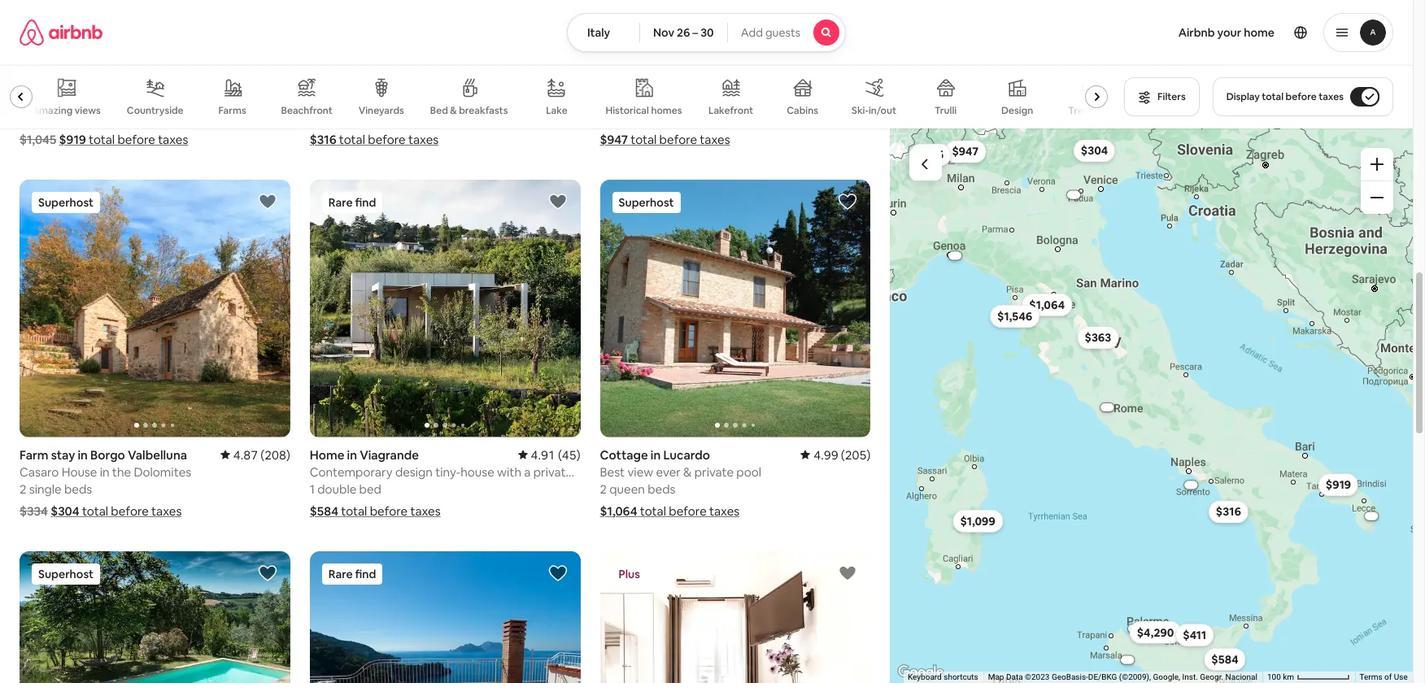 Task type: vqa. For each thing, say whether or not it's contained in the screenshot.
Explore
no



Task type: describe. For each thing, give the bounding box(es) containing it.
$265
[[918, 148, 945, 162]]

5.0 out of 5 average rating,  407 reviews image
[[808, 76, 871, 91]]

$1,099 button
[[954, 510, 1004, 533]]

nacional
[[1226, 673, 1258, 682]]

tube
[[708, 110, 734, 126]]

taxes inside 1 double bed $584 total before taxes
[[411, 503, 441, 519]]

$316 inside button
[[1217, 505, 1242, 520]]

1 vertical spatial michele
[[150, 93, 193, 109]]

de/bkg
[[1089, 673, 1118, 682]]

bed
[[430, 104, 448, 117]]

$411
[[1184, 628, 1208, 643]]

google map
showing 20 stays. region
[[891, 129, 1414, 684]]

total inside trullo in san michele salentino trullo della grotta, san michele salentino, puglia 4 beds $1,045 $919 total before taxes
[[89, 132, 115, 148]]

geogr.
[[1201, 673, 1224, 682]]

before inside villa silvi luxury hot tube sauna pool lake view $947 total before taxes
[[660, 132, 698, 148]]

before inside display total before taxes button
[[1286, 90, 1317, 103]]

airbnb your home
[[1179, 25, 1275, 40]]

4.87 out of 5 average rating,  208 reviews image
[[220, 447, 290, 463]]

pool inside cottage in lucardo best view ever & private pool 2 queen beds $1,064 total before taxes
[[737, 464, 762, 480]]

bed & breakfasts
[[430, 104, 508, 117]]

italy button
[[567, 13, 640, 52]]

100 km
[[1268, 673, 1297, 682]]

cottage in lucardo best view ever & private pool 2 queen beds $1,064 total before taxes
[[600, 447, 762, 519]]

zoom out image
[[1371, 191, 1384, 204]]

4.91
[[531, 447, 556, 463]]

(205)
[[841, 447, 871, 463]]

perledo
[[649, 76, 693, 91]]

single
[[29, 481, 62, 497]]

salentino,
[[196, 93, 250, 109]]

breakfasts
[[459, 104, 508, 117]]

sauna
[[737, 110, 770, 126]]

data
[[1007, 673, 1024, 682]]

display total before taxes
[[1227, 90, 1344, 103]]

home
[[1245, 25, 1275, 40]]

room
[[600, 76, 634, 91]]

100
[[1268, 673, 1282, 682]]

the
[[112, 464, 131, 480]]

26
[[677, 25, 690, 40]]

km
[[1284, 673, 1295, 682]]

1 trullo from the top
[[20, 76, 52, 91]]

$304 button
[[1075, 140, 1116, 162]]

keyboard shortcuts
[[908, 673, 979, 682]]

amazing
[[32, 104, 73, 117]]

$1,099
[[961, 514, 997, 529]]

total inside villa silvi luxury hot tube sauna pool lake view $947 total before taxes
[[631, 132, 657, 148]]

$1,546 $363
[[998, 309, 1112, 345]]

2 trullo from the top
[[20, 93, 50, 109]]

1 vertical spatial san
[[127, 93, 147, 109]]

$304 inside button
[[1082, 144, 1109, 158]]

room in perledo
[[600, 76, 693, 91]]

$919 inside trullo in san michele salentino trullo della grotta, san michele salentino, puglia 4 beds $1,045 $919 total before taxes
[[59, 132, 86, 148]]

$584 button
[[1205, 649, 1247, 671]]

$947 inside villa silvi luxury hot tube sauna pool lake view $947 total before taxes
[[600, 132, 628, 148]]

homes
[[651, 104, 682, 117]]

view inside villa silvi luxury hot tube sauna pool lake view $947 total before taxes
[[825, 110, 851, 126]]

(4)
[[566, 76, 581, 91]]

(407)
[[841, 76, 871, 91]]

$947 inside button
[[953, 144, 980, 159]]

taxes inside home in ascea rosetta house 4 beds $316 total before taxes
[[409, 132, 439, 148]]

zoom in image
[[1371, 158, 1384, 171]]

group containing amazing views
[[0, 65, 1115, 129]]

4.99 (205)
[[814, 447, 871, 463]]

in for home in viagrande
[[347, 447, 357, 463]]

cabins
[[787, 104, 819, 117]]

& inside cottage in lucardo best view ever & private pool 2 queen beds $1,064 total before taxes
[[684, 464, 692, 480]]

lake
[[546, 104, 568, 117]]

$4,290
[[1138, 626, 1175, 640]]

add
[[741, 25, 763, 40]]

nov
[[653, 25, 675, 40]]

$316 button
[[1210, 501, 1250, 524]]

trulli
[[935, 104, 957, 117]]

add to wishlist: cottage in lucardo image
[[838, 192, 858, 212]]

villa
[[600, 110, 623, 126]]

before inside 1 double bed $584 total before taxes
[[370, 503, 408, 519]]

0 vertical spatial michele
[[90, 76, 135, 91]]

trullo in san michele salentino trullo della grotta, san michele salentino, puglia 4 beds $1,045 $919 total before taxes
[[20, 76, 286, 148]]

$411 button
[[1177, 624, 1215, 647]]

della
[[53, 93, 81, 109]]

google image
[[895, 662, 948, 684]]

add to wishlist: apartment in rome image
[[838, 564, 858, 583]]

display
[[1227, 90, 1260, 103]]

in right stay
[[78, 447, 88, 463]]

before inside home in ascea rosetta house 4 beds $316 total before taxes
[[368, 132, 406, 148]]

keyboard shortcuts button
[[908, 672, 979, 684]]

1
[[310, 481, 315, 497]]

4.93 out of 5 average rating,  68 reviews image
[[228, 76, 290, 91]]

farm stay in borgo valbelluna casaro house in the dolomites 2 single beds $334 $304 total before taxes
[[20, 447, 191, 519]]

terms
[[1361, 673, 1383, 682]]

ski-
[[852, 104, 869, 117]]

in for trullo in san michele salentino trullo della grotta, san michele salentino, puglia 4 beds $1,045 $919 total before taxes
[[54, 76, 64, 91]]

rosetta
[[310, 93, 353, 109]]

lucardo
[[664, 447, 710, 463]]

5.0 for 5.0 (407)
[[821, 76, 839, 91]]

house inside farm stay in borgo valbelluna casaro house in the dolomites 2 single beds $334 $304 total before taxes
[[62, 464, 97, 480]]

terms of use link
[[1361, 673, 1409, 682]]

vineyards
[[359, 104, 404, 117]]

home in ascea rosetta house 4 beds $316 total before taxes
[[310, 76, 439, 148]]

$334
[[20, 503, 48, 519]]

total inside button
[[1262, 90, 1284, 103]]

$316 inside home in ascea rosetta house 4 beds $316 total before taxes
[[310, 132, 337, 148]]

display total before taxes button
[[1213, 77, 1394, 116]]

$304 inside farm stay in borgo valbelluna casaro house in the dolomites 2 single beds $334 $304 total before taxes
[[51, 503, 80, 519]]

add to wishlist: home in viagrande image
[[548, 192, 568, 212]]

$1,064 inside button
[[1030, 298, 1066, 312]]

taxes inside cottage in lucardo best view ever & private pool 2 queen beds $1,064 total before taxes
[[710, 503, 740, 519]]

luxury
[[650, 110, 683, 126]]

farms
[[218, 104, 246, 117]]

$1,045
[[20, 132, 56, 148]]

private
[[695, 464, 734, 480]]

ascea
[[360, 76, 395, 91]]



Task type: locate. For each thing, give the bounding box(es) containing it.
$919 inside button
[[1327, 478, 1352, 493]]

villa silvi luxury hot tube sauna pool lake view $947 total before taxes
[[600, 110, 851, 148]]

view left ski-
[[825, 110, 851, 126]]

add guests
[[741, 25, 801, 40]]

home for home in viagrande
[[310, 447, 345, 463]]

beds down "rosetta"
[[320, 110, 348, 126]]

(68)
[[268, 76, 290, 91]]

home inside home in ascea rosetta house 4 beds $316 total before taxes
[[310, 76, 345, 91]]

2 down best
[[600, 481, 607, 497]]

0 vertical spatial view
[[825, 110, 851, 126]]

house down stay
[[62, 464, 97, 480]]

1 horizontal spatial san
[[127, 93, 147, 109]]

$919 button
[[1320, 474, 1360, 497]]

0 vertical spatial &
[[450, 104, 457, 117]]

viagrande
[[360, 447, 419, 463]]

beds up $1,045
[[29, 110, 57, 126]]

beds inside cottage in lucardo best view ever & private pool 2 queen beds $1,064 total before taxes
[[648, 481, 676, 497]]

0 vertical spatial san
[[67, 76, 88, 91]]

total down the borgo
[[82, 503, 108, 519]]

5.0 left (407) at right top
[[821, 76, 839, 91]]

use
[[1395, 673, 1409, 682]]

4.91 out of 5 average rating,  45 reviews image
[[518, 447, 581, 463]]

5.0 (4)
[[546, 76, 581, 91]]

pool right private at the bottom of the page
[[737, 464, 762, 480]]

house inside home in ascea rosetta house 4 beds $316 total before taxes
[[356, 93, 392, 109]]

before
[[1286, 90, 1317, 103], [118, 132, 155, 148], [368, 132, 406, 148], [660, 132, 698, 148], [111, 503, 149, 519], [370, 503, 408, 519], [669, 503, 707, 519]]

historical homes
[[606, 104, 682, 117]]

0 vertical spatial $584
[[310, 503, 339, 519]]

in up with
[[636, 76, 647, 91]]

before inside trullo in san michele salentino trullo della grotta, san michele salentino, puglia 4 beds $1,045 $919 total before taxes
[[118, 132, 155, 148]]

1 horizontal spatial &
[[684, 464, 692, 480]]

view inside cottage in lucardo best view ever & private pool 2 queen beds $1,064 total before taxes
[[628, 464, 654, 480]]

salentino
[[137, 76, 190, 91]]

total down the queen at the bottom of page
[[640, 503, 667, 519]]

add to wishlist: farm stay in borgo valbelluna image
[[258, 192, 277, 212]]

lakefront
[[709, 104, 754, 117]]

filters button
[[1125, 77, 1200, 116]]

$947 right $265
[[953, 144, 980, 159]]

0 vertical spatial $919
[[59, 132, 86, 148]]

view up the queen at the bottom of page
[[628, 464, 654, 480]]

0 vertical spatial $316
[[310, 132, 337, 148]]

taxes inside villa silvi luxury hot tube sauna pool lake view $947 total before taxes
[[700, 132, 730, 148]]

1 horizontal spatial 5.0
[[821, 76, 839, 91]]

1 vertical spatial $304
[[51, 503, 80, 519]]

4
[[20, 110, 27, 126], [310, 110, 317, 126]]

1 vertical spatial $919
[[1327, 478, 1352, 493]]

pool
[[773, 110, 798, 126], [737, 464, 762, 480]]

2 2 from the left
[[600, 481, 607, 497]]

0 horizontal spatial &
[[450, 104, 457, 117]]

1 vertical spatial pool
[[737, 464, 762, 480]]

san up the della
[[67, 76, 88, 91]]

hosting
[[701, 93, 745, 109]]

total down silvi
[[631, 132, 657, 148]]

$363
[[1086, 331, 1112, 345]]

4.93 (68)
[[241, 76, 290, 91]]

4 up $1,045
[[20, 110, 27, 126]]

geobasis-
[[1052, 673, 1089, 682]]

in inside home in ascea rosetta house 4 beds $316 total before taxes
[[347, 76, 357, 91]]

1 vertical spatial house
[[62, 464, 97, 480]]

hot
[[686, 110, 705, 126]]

before inside farm stay in borgo valbelluna casaro house in the dolomites 2 single beds $334 $304 total before taxes
[[111, 503, 149, 519]]

silvana
[[654, 93, 693, 109]]

in inside cottage in lucardo best view ever & private pool 2 queen beds $1,064 total before taxes
[[651, 447, 661, 463]]

with
[[627, 93, 652, 109]]

taxes inside button
[[1319, 90, 1344, 103]]

$584 inside 1 double bed $584 total before taxes
[[310, 503, 339, 519]]

michele
[[90, 76, 135, 91], [150, 93, 193, 109]]

$584
[[310, 503, 339, 519], [1213, 653, 1240, 667]]

1 vertical spatial $316
[[1217, 505, 1242, 520]]

add to wishlist: home in massa lubrense image
[[548, 564, 568, 583]]

1 2 from the left
[[20, 481, 26, 497]]

4.91 (45)
[[531, 447, 581, 463]]

2 inside cottage in lucardo best view ever & private pool 2 queen beds $1,064 total before taxes
[[600, 481, 607, 497]]

1 horizontal spatial 2
[[600, 481, 607, 497]]

san
[[67, 76, 88, 91], [127, 93, 147, 109]]

taxes inside farm stay in borgo valbelluna casaro house in the dolomites 2 single beds $334 $304 total before taxes
[[151, 503, 182, 519]]

4.99 out of 5 average rating,  205 reviews image
[[801, 447, 871, 463]]

$316
[[310, 132, 337, 148], [1217, 505, 1242, 520]]

1 horizontal spatial 4
[[310, 110, 317, 126]]

$4,290 button
[[1131, 622, 1183, 644]]

in for cottage in lucardo best view ever & private pool 2 queen beds $1,064 total before taxes
[[651, 447, 661, 463]]

total down vineyards
[[339, 132, 365, 148]]

& down lucardo
[[684, 464, 692, 480]]

0 horizontal spatial $947
[[600, 132, 628, 148]]

lake
[[800, 110, 823, 126]]

in left the ascea
[[347, 76, 357, 91]]

1 horizontal spatial $919
[[1327, 478, 1352, 493]]

©2023
[[1026, 673, 1050, 682]]

best
[[600, 464, 625, 480]]

$304 down single
[[51, 503, 80, 519]]

0 horizontal spatial $316
[[310, 132, 337, 148]]

0 horizontal spatial $1,064
[[600, 503, 638, 519]]

4 inside trullo in san michele salentino trullo della grotta, san michele salentino, puglia 4 beds $1,045 $919 total before taxes
[[20, 110, 27, 126]]

before down vineyards
[[368, 132, 406, 148]]

in for home in ascea rosetta house 4 beds $316 total before taxes
[[347, 76, 357, 91]]

$1,064 inside cottage in lucardo best view ever & private pool 2 queen beds $1,064 total before taxes
[[600, 503, 638, 519]]

in left the the at the left bottom
[[100, 464, 110, 480]]

inst.
[[1183, 673, 1199, 682]]

0 horizontal spatial michele
[[90, 76, 135, 91]]

san down salentino
[[127, 93, 147, 109]]

of
[[1385, 673, 1393, 682]]

0 vertical spatial $304
[[1082, 144, 1109, 158]]

before inside cottage in lucardo best view ever & private pool 2 queen beds $1,064 total before taxes
[[669, 503, 707, 519]]

before down ever
[[669, 503, 707, 519]]

ski-in/out
[[852, 104, 897, 117]]

$947 down villa
[[600, 132, 628, 148]]

0 horizontal spatial 5.0
[[546, 76, 563, 91]]

home up "double"
[[310, 447, 345, 463]]

none search field containing italy
[[567, 13, 846, 52]]

1 vertical spatial $1,064
[[600, 503, 638, 519]]

2 4 from the left
[[310, 110, 317, 126]]

5.0 left (4)
[[546, 76, 563, 91]]

$584 inside button
[[1213, 653, 1240, 667]]

$304
[[1082, 144, 1109, 158], [51, 503, 80, 519]]

filters
[[1158, 90, 1186, 103]]

1 vertical spatial $584
[[1213, 653, 1240, 667]]

2 left single
[[20, 481, 26, 497]]

& inside group
[[450, 104, 457, 117]]

1 horizontal spatial house
[[356, 93, 392, 109]]

0 horizontal spatial $919
[[59, 132, 86, 148]]

in inside trullo in san michele salentino trullo della grotta, san michele salentino, puglia 4 beds $1,045 $919 total before taxes
[[54, 76, 64, 91]]

1 home from the top
[[310, 76, 345, 91]]

home for home in ascea rosetta house 4 beds $316 total before taxes
[[310, 76, 345, 91]]

beds right single
[[64, 481, 92, 497]]

historical
[[606, 104, 649, 117]]

4.87
[[233, 447, 258, 463]]

total right display
[[1262, 90, 1284, 103]]

1 horizontal spatial view
[[825, 110, 851, 126]]

puglia
[[253, 93, 286, 109]]

1 horizontal spatial $584
[[1213, 653, 1240, 667]]

1 vertical spatial &
[[684, 464, 692, 480]]

pool inside villa silvi luxury hot tube sauna pool lake view $947 total before taxes
[[773, 110, 798, 126]]

before right display
[[1286, 90, 1317, 103]]

total inside 1 double bed $584 total before taxes
[[341, 503, 367, 519]]

$584 up geogr. at the right bottom of the page
[[1213, 653, 1240, 667]]

italy
[[588, 25, 611, 40]]

0 horizontal spatial $304
[[51, 503, 80, 519]]

borgo
[[90, 447, 125, 463]]

in up the della
[[54, 76, 64, 91]]

dolomites
[[134, 464, 191, 480]]

2 inside farm stay in borgo valbelluna casaro house in the dolomites 2 single beds $334 $304 total before taxes
[[20, 481, 26, 497]]

before down luxury
[[660, 132, 698, 148]]

beds down ever
[[648, 481, 676, 497]]

ever
[[656, 464, 681, 480]]

before down the the at the left bottom
[[111, 503, 149, 519]]

1 vertical spatial trullo
[[20, 93, 50, 109]]

keyboard
[[908, 673, 942, 682]]

nov 26 – 30
[[653, 25, 714, 40]]

taxes
[[1319, 90, 1344, 103], [158, 132, 188, 148], [409, 132, 439, 148], [700, 132, 730, 148], [151, 503, 182, 519], [411, 503, 441, 519], [710, 503, 740, 519]]

0 horizontal spatial 4
[[20, 110, 27, 126]]

0 horizontal spatial san
[[67, 76, 88, 91]]

farm
[[20, 447, 48, 463]]

nov 26 – 30 button
[[640, 13, 728, 52]]

4.93
[[241, 76, 265, 91]]

trullo up amazing
[[20, 76, 52, 91]]

michele up the grotta,
[[90, 76, 135, 91]]

hosting for 6 years
[[701, 93, 806, 109]]

view
[[825, 110, 851, 126], [628, 464, 654, 480]]

total down bed
[[341, 503, 367, 519]]

0 horizontal spatial view
[[628, 464, 654, 480]]

silvi
[[626, 110, 647, 126]]

None search field
[[567, 13, 846, 52]]

$1,064 button
[[1023, 294, 1073, 317]]

(208)
[[261, 447, 290, 463]]

(©2009),
[[1120, 673, 1152, 682]]

airbnb your home link
[[1169, 15, 1285, 50]]

1 horizontal spatial pool
[[773, 110, 798, 126]]

0 horizontal spatial 2
[[20, 481, 26, 497]]

1 horizontal spatial $316
[[1217, 505, 1242, 520]]

pool down years
[[773, 110, 798, 126]]

–
[[693, 25, 698, 40]]

valbelluna
[[128, 447, 187, 463]]

0 vertical spatial $1,064
[[1030, 298, 1066, 312]]

4 down "rosetta"
[[310, 110, 317, 126]]

airbnb
[[1179, 25, 1216, 40]]

beds inside trullo in san michele salentino trullo della grotta, san michele salentino, puglia 4 beds $1,045 $919 total before taxes
[[29, 110, 57, 126]]

amazing views
[[32, 104, 101, 117]]

0 horizontal spatial $584
[[310, 503, 339, 519]]

2 5.0 from the left
[[821, 76, 839, 91]]

total inside farm stay in borgo valbelluna casaro house in the dolomites 2 single beds $334 $304 total before taxes
[[82, 503, 108, 519]]

in up ever
[[651, 447, 661, 463]]

$304 down trending
[[1082, 144, 1109, 158]]

total inside home in ascea rosetta house 4 beds $316 total before taxes
[[339, 132, 365, 148]]

beds inside farm stay in borgo valbelluna casaro house in the dolomites 2 single beds $334 $304 total before taxes
[[64, 481, 92, 497]]

& right bed
[[450, 104, 457, 117]]

1 horizontal spatial $1,064
[[1030, 298, 1066, 312]]

before down countryside
[[118, 132, 155, 148]]

4 inside home in ascea rosetta house 4 beds $316 total before taxes
[[310, 110, 317, 126]]

0 vertical spatial trullo
[[20, 76, 52, 91]]

$584 down 1 on the bottom
[[310, 503, 339, 519]]

$363 button
[[1078, 327, 1120, 349]]

total down views
[[89, 132, 115, 148]]

in left viagrande
[[347, 447, 357, 463]]

1 horizontal spatial michele
[[150, 93, 193, 109]]

beachfront
[[281, 104, 333, 117]]

$1,546
[[998, 309, 1033, 324]]

1 horizontal spatial $304
[[1082, 144, 1109, 158]]

michele down salentino
[[150, 93, 193, 109]]

2 home from the top
[[310, 447, 345, 463]]

0 vertical spatial home
[[310, 76, 345, 91]]

before down bed
[[370, 503, 408, 519]]

countryside
[[127, 104, 184, 117]]

guests
[[766, 25, 801, 40]]

0 vertical spatial pool
[[773, 110, 798, 126]]

house down the ascea
[[356, 93, 392, 109]]

0 vertical spatial house
[[356, 93, 392, 109]]

5.0 out of 5 average rating,  4 reviews image
[[533, 76, 581, 91]]

taxes inside trullo in san michele salentino trullo della grotta, san michele salentino, puglia 4 beds $1,045 $919 total before taxes
[[158, 132, 188, 148]]

shortcuts
[[944, 673, 979, 682]]

1 4 from the left
[[20, 110, 27, 126]]

total inside cottage in lucardo best view ever & private pool 2 queen beds $1,064 total before taxes
[[640, 503, 667, 519]]

map data ©2023 geobasis-de/bkg (©2009), google, inst. geogr. nacional
[[989, 673, 1258, 682]]

1 horizontal spatial $947
[[953, 144, 980, 159]]

add to wishlist: apartment in montespertoli image
[[258, 564, 277, 583]]

profile element
[[866, 0, 1394, 65]]

in/out
[[869, 104, 897, 117]]

trullo left the della
[[20, 93, 50, 109]]

home up "rosetta"
[[310, 76, 345, 91]]

casaro
[[20, 464, 59, 480]]

5.0 (407)
[[821, 76, 871, 91]]

beds
[[29, 110, 57, 126], [320, 110, 348, 126], [64, 481, 92, 497], [648, 481, 676, 497]]

bed
[[359, 481, 382, 497]]

0 horizontal spatial pool
[[737, 464, 762, 480]]

in for room in perledo
[[636, 76, 647, 91]]

home in viagrande
[[310, 447, 419, 463]]

4.99
[[814, 447, 839, 463]]

0 horizontal spatial house
[[62, 464, 97, 480]]

1 5.0 from the left
[[546, 76, 563, 91]]

2
[[20, 481, 26, 497], [600, 481, 607, 497]]

1 vertical spatial home
[[310, 447, 345, 463]]

5.0 for 5.0 (4)
[[546, 76, 563, 91]]

1 vertical spatial view
[[628, 464, 654, 480]]

google,
[[1154, 673, 1181, 682]]

group
[[600, 0, 871, 66], [0, 65, 1115, 129], [20, 180, 290, 437], [310, 180, 581, 437], [600, 180, 871, 437], [20, 551, 290, 684], [310, 551, 581, 684], [600, 551, 871, 684]]

beds inside home in ascea rosetta house 4 beds $316 total before taxes
[[320, 110, 348, 126]]



